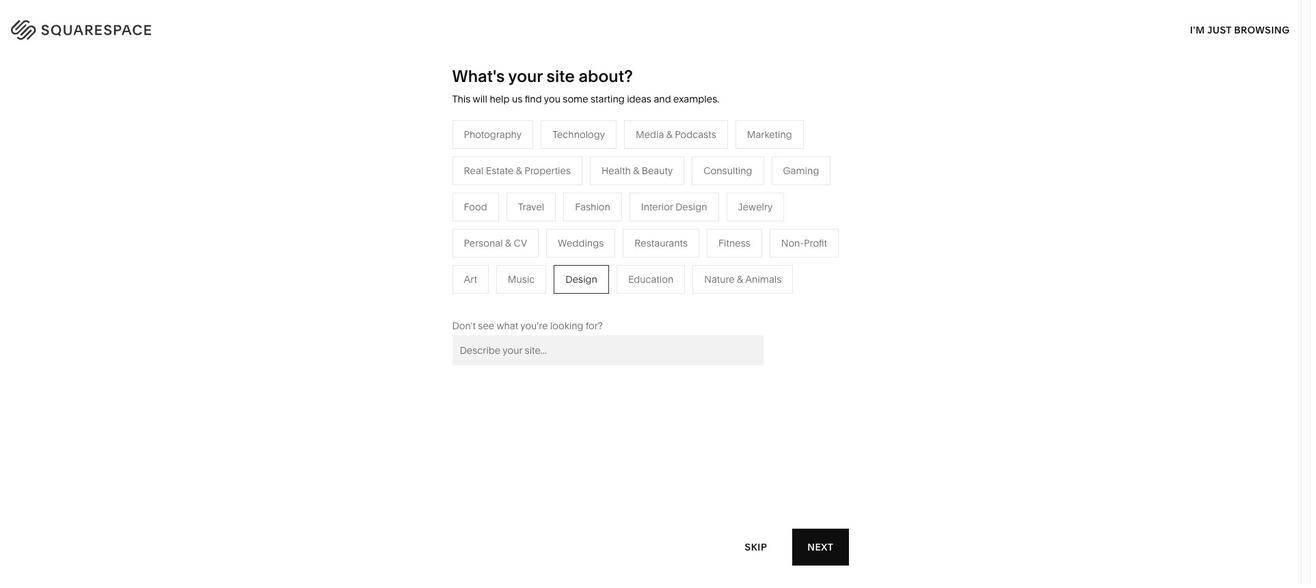 Task type: vqa. For each thing, say whether or not it's contained in the screenshot.
the bottom the Design
yes



Task type: describe. For each thing, give the bounding box(es) containing it.
you
[[544, 93, 561, 105]]

fitness link
[[639, 231, 685, 243]]

Technology radio
[[541, 120, 617, 149]]

marketing
[[747, 128, 792, 141]]

examples.
[[673, 93, 719, 105]]

design inside option
[[676, 201, 707, 213]]

health & beauty
[[602, 165, 673, 177]]

food
[[464, 201, 487, 213]]

travel link
[[495, 190, 535, 202]]

what's your site about? this will help us find you some starting ideas and examples.
[[452, 66, 719, 105]]

personal
[[464, 237, 503, 249]]

community
[[351, 251, 403, 264]]

real estate & properties inside option
[[464, 165, 571, 177]]

skip button
[[730, 529, 782, 566]]

us
[[512, 93, 523, 105]]

0 vertical spatial animals
[[680, 210, 716, 223]]

skip
[[745, 541, 767, 553]]

education
[[628, 273, 674, 286]]

Food radio
[[452, 193, 499, 221]]

fashion
[[575, 201, 610, 213]]

Jewelry radio
[[727, 193, 784, 221]]

profit
[[804, 237, 827, 249]]

estate inside option
[[486, 165, 514, 177]]

travel down real estate & properties option
[[495, 190, 521, 202]]

log
[[1251, 21, 1272, 34]]

1 vertical spatial real estate & properties
[[495, 292, 602, 305]]

Photography radio
[[452, 120, 533, 149]]

real inside option
[[464, 165, 484, 177]]

weddings inside "radio"
[[558, 237, 604, 249]]

find
[[525, 93, 542, 105]]

home & decor link
[[639, 190, 719, 202]]

Health & Beauty radio
[[590, 156, 685, 185]]

interior design
[[641, 201, 707, 213]]

personal & cv
[[464, 237, 527, 249]]

nature inside option
[[704, 273, 735, 286]]

degraw image
[[467, 468, 834, 585]]

real estate & properties link
[[495, 292, 616, 305]]

what
[[497, 320, 518, 332]]

log             in
[[1251, 21, 1284, 34]]

browsing
[[1235, 24, 1290, 36]]

design inside radio
[[566, 273, 598, 286]]

events
[[495, 251, 525, 264]]

photography
[[464, 128, 522, 141]]

restaurants link
[[495, 210, 562, 223]]

will
[[473, 93, 487, 105]]

1 horizontal spatial estate
[[517, 292, 545, 305]]

beauty
[[642, 165, 673, 177]]

just
[[1208, 24, 1232, 36]]

Design radio
[[554, 265, 609, 294]]

0 horizontal spatial non-
[[414, 251, 437, 264]]

media inside radio
[[636, 128, 664, 141]]

media & podcasts inside radio
[[636, 128, 716, 141]]

i'm just browsing
[[1190, 24, 1290, 36]]

media & podcasts link
[[495, 231, 589, 243]]

decor
[[678, 190, 705, 202]]

degraw element
[[467, 468, 834, 585]]

help
[[490, 93, 510, 105]]

Travel radio
[[506, 193, 556, 221]]

in
[[1274, 21, 1284, 34]]

weddings link
[[495, 272, 554, 284]]

Restaurants radio
[[623, 229, 699, 258]]

ideas
[[627, 93, 652, 105]]

log             in link
[[1251, 21, 1284, 34]]

technology
[[553, 128, 605, 141]]

non-profit
[[781, 237, 827, 249]]

i'm
[[1190, 24, 1205, 36]]



Task type: locate. For each thing, give the bounding box(es) containing it.
1 horizontal spatial animals
[[745, 273, 782, 286]]

0 vertical spatial restaurants
[[495, 210, 548, 223]]

animals inside nature & animals option
[[745, 273, 782, 286]]

Nature & Animals radio
[[693, 265, 793, 294]]

travel inside option
[[518, 201, 544, 213]]

1 vertical spatial podcasts
[[534, 231, 575, 243]]

properties inside option
[[525, 165, 571, 177]]

1 horizontal spatial real
[[495, 292, 515, 305]]

1 horizontal spatial media & podcasts
[[636, 128, 716, 141]]

home & decor
[[639, 190, 705, 202]]

looking
[[550, 320, 584, 332]]

nature & animals
[[639, 210, 716, 223], [704, 273, 782, 286]]

media up events
[[495, 231, 523, 243]]

non- down jewelry option on the top of the page
[[781, 237, 804, 249]]

don't see what you're looking for?
[[452, 320, 603, 332]]

1 vertical spatial weddings
[[495, 272, 541, 284]]

animals down fitness option
[[745, 273, 782, 286]]

non- inside option
[[781, 237, 804, 249]]

Gaming radio
[[772, 156, 831, 185]]

0 vertical spatial media
[[636, 128, 664, 141]]

nature
[[639, 210, 669, 223], [704, 273, 735, 286]]

0 horizontal spatial fitness
[[639, 231, 671, 243]]

travel up media & podcasts link
[[518, 201, 544, 213]]

0 vertical spatial nature
[[639, 210, 669, 223]]

for?
[[586, 320, 603, 332]]

Art radio
[[452, 265, 489, 294]]

next button
[[793, 529, 849, 566]]

Consulting radio
[[692, 156, 764, 185]]

Fashion radio
[[564, 193, 622, 221]]

0 vertical spatial estate
[[486, 165, 514, 177]]

animals down 'decor'
[[680, 210, 716, 223]]

&
[[666, 128, 673, 141], [516, 165, 522, 177], [633, 165, 639, 177], [669, 190, 675, 202], [672, 210, 678, 223], [525, 231, 532, 243], [505, 237, 511, 249], [405, 251, 412, 264], [737, 273, 743, 286], [547, 292, 553, 305]]

0 horizontal spatial nature
[[639, 210, 669, 223]]

podcasts inside radio
[[675, 128, 716, 141]]

1 horizontal spatial weddings
[[558, 237, 604, 249]]

Media & Podcasts radio
[[624, 120, 728, 149]]

restaurants
[[495, 210, 548, 223], [635, 237, 688, 249]]

1 vertical spatial estate
[[517, 292, 545, 305]]

0 horizontal spatial estate
[[486, 165, 514, 177]]

home
[[639, 190, 667, 202]]

0 horizontal spatial media
[[495, 231, 523, 243]]

estate up travel link
[[486, 165, 514, 177]]

0 vertical spatial real
[[464, 165, 484, 177]]

podcasts
[[675, 128, 716, 141], [534, 231, 575, 243]]

health
[[602, 165, 631, 177]]

real estate & properties up you're
[[495, 292, 602, 305]]

don't
[[452, 320, 476, 332]]

nature & animals inside nature & animals option
[[704, 273, 782, 286]]

0 horizontal spatial weddings
[[495, 272, 541, 284]]

0 vertical spatial podcasts
[[675, 128, 716, 141]]

estate down music at left top
[[517, 292, 545, 305]]

1 vertical spatial animals
[[745, 273, 782, 286]]

1 vertical spatial design
[[566, 273, 598, 286]]

1 horizontal spatial fitness
[[719, 237, 751, 249]]

0 horizontal spatial media & podcasts
[[495, 231, 575, 243]]

consulting
[[704, 165, 752, 177]]

1 horizontal spatial restaurants
[[635, 237, 688, 249]]

art
[[464, 273, 477, 286]]

Interior Design radio
[[630, 193, 719, 221]]

Education radio
[[617, 265, 685, 294]]

Marketing radio
[[736, 120, 804, 149]]

0 vertical spatial real estate & properties
[[464, 165, 571, 177]]

real up the "food" radio
[[464, 165, 484, 177]]

properties up the travel option
[[525, 165, 571, 177]]

0 horizontal spatial design
[[566, 273, 598, 286]]

weddings
[[558, 237, 604, 249], [495, 272, 541, 284]]

nature & animals down fitness option
[[704, 273, 782, 286]]

travel
[[495, 190, 521, 202], [518, 201, 544, 213]]

podcasts down restaurants link
[[534, 231, 575, 243]]

nature & animals link
[[639, 210, 730, 223]]

Personal & CV radio
[[452, 229, 539, 258]]

properties up looking
[[556, 292, 602, 305]]

1 vertical spatial non-
[[414, 251, 437, 264]]

0 vertical spatial media & podcasts
[[636, 128, 716, 141]]

restaurants down travel link
[[495, 210, 548, 223]]

media
[[636, 128, 664, 141], [495, 231, 523, 243]]

nature down fitness option
[[704, 273, 735, 286]]

media & podcasts
[[636, 128, 716, 141], [495, 231, 575, 243]]

fitness
[[639, 231, 671, 243], [719, 237, 751, 249]]

starting
[[591, 93, 625, 105]]

media up beauty
[[636, 128, 664, 141]]

0 vertical spatial design
[[676, 201, 707, 213]]

1 vertical spatial real
[[495, 292, 515, 305]]

about?
[[579, 66, 633, 86]]

non- right community
[[414, 251, 437, 264]]

& inside option
[[737, 273, 743, 286]]

music
[[508, 273, 535, 286]]

weddings up design radio on the left of page
[[558, 237, 604, 249]]

fitness down interior
[[639, 231, 671, 243]]

restaurants inside restaurants option
[[635, 237, 688, 249]]

Music radio
[[496, 265, 547, 294]]

1 horizontal spatial nature
[[704, 273, 735, 286]]

0 vertical spatial properties
[[525, 165, 571, 177]]

real down music at left top
[[495, 292, 515, 305]]

non-
[[781, 237, 804, 249], [414, 251, 437, 264]]

0 vertical spatial nature & animals
[[639, 210, 716, 223]]

i'm just browsing link
[[1190, 11, 1290, 49]]

profits
[[437, 251, 465, 264]]

cv
[[514, 237, 527, 249]]

1 horizontal spatial design
[[676, 201, 707, 213]]

weddings down events link
[[495, 272, 541, 284]]

events link
[[495, 251, 538, 264]]

0 vertical spatial non-
[[781, 237, 804, 249]]

your
[[508, 66, 543, 86]]

0 vertical spatial weddings
[[558, 237, 604, 249]]

Don't see what you're looking for? field
[[452, 336, 763, 366]]

interior
[[641, 201, 673, 213]]

real estate & properties
[[464, 165, 571, 177], [495, 292, 602, 305]]

fitness inside option
[[719, 237, 751, 249]]

squarespace logo image
[[27, 16, 179, 38]]

0 horizontal spatial restaurants
[[495, 210, 548, 223]]

estate
[[486, 165, 514, 177], [517, 292, 545, 305]]

nature down home
[[639, 210, 669, 223]]

1 vertical spatial properties
[[556, 292, 602, 305]]

see
[[478, 320, 494, 332]]

media & podcasts down the and
[[636, 128, 716, 141]]

fitness up nature & animals option
[[719, 237, 751, 249]]

real
[[464, 165, 484, 177], [495, 292, 515, 305]]

and
[[654, 93, 671, 105]]

nature & animals down home & decor "link"
[[639, 210, 716, 223]]

0 horizontal spatial real
[[464, 165, 484, 177]]

jewelry
[[738, 201, 773, 213]]

media & podcasts down restaurants link
[[495, 231, 575, 243]]

some
[[563, 93, 588, 105]]

gaming
[[783, 165, 819, 177]]

community & non-profits
[[351, 251, 465, 264]]

1 horizontal spatial non-
[[781, 237, 804, 249]]

Non-Profit radio
[[770, 229, 839, 258]]

1 horizontal spatial media
[[636, 128, 664, 141]]

site
[[547, 66, 575, 86]]

real estate & properties up travel link
[[464, 165, 571, 177]]

1 vertical spatial media
[[495, 231, 523, 243]]

restaurants down nature & animals "link"
[[635, 237, 688, 249]]

next
[[808, 541, 834, 553]]

you're
[[520, 320, 548, 332]]

squarespace logo link
[[27, 16, 279, 38]]

community & non-profits link
[[351, 251, 478, 264]]

1 vertical spatial media & podcasts
[[495, 231, 575, 243]]

what's
[[452, 66, 505, 86]]

Weddings radio
[[546, 229, 616, 258]]

Real Estate & Properties radio
[[452, 156, 583, 185]]

properties
[[525, 165, 571, 177], [556, 292, 602, 305]]

1 vertical spatial nature & animals
[[704, 273, 782, 286]]

design
[[676, 201, 707, 213], [566, 273, 598, 286]]

1 vertical spatial restaurants
[[635, 237, 688, 249]]

0 horizontal spatial podcasts
[[534, 231, 575, 243]]

Fitness radio
[[707, 229, 762, 258]]

podcasts down 'examples.'
[[675, 128, 716, 141]]

1 horizontal spatial podcasts
[[675, 128, 716, 141]]

this
[[452, 93, 471, 105]]

0 horizontal spatial animals
[[680, 210, 716, 223]]

1 vertical spatial nature
[[704, 273, 735, 286]]

animals
[[680, 210, 716, 223], [745, 273, 782, 286]]



